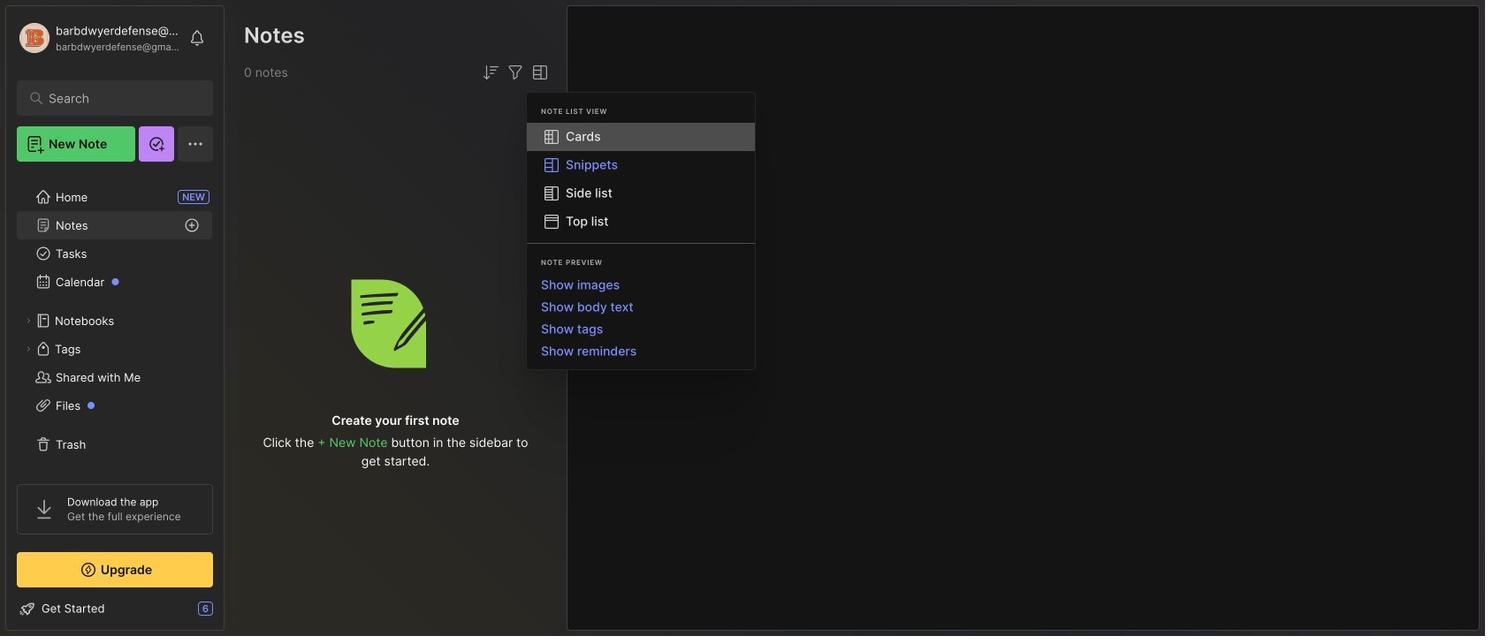 Task type: locate. For each thing, give the bounding box(es) containing it.
dropdown list menu
[[527, 123, 755, 236], [527, 274, 755, 363]]

tree
[[6, 172, 224, 470]]

menu item
[[527, 123, 755, 151]]

expand notebooks image
[[23, 316, 34, 326]]

1 vertical spatial dropdown list menu
[[527, 274, 755, 363]]

None search field
[[49, 88, 190, 109]]

View options field
[[526, 62, 551, 83]]

Sort options field
[[480, 62, 501, 83]]

main element
[[0, 0, 230, 637]]

Search text field
[[49, 90, 190, 107]]

0 vertical spatial dropdown list menu
[[527, 123, 755, 236]]

click to collapse image
[[223, 604, 237, 625]]



Task type: describe. For each thing, give the bounding box(es) containing it.
none search field inside main element
[[49, 88, 190, 109]]

1 dropdown list menu from the top
[[527, 123, 755, 236]]

Account field
[[17, 20, 180, 56]]

expand tags image
[[23, 344, 34, 355]]

2 dropdown list menu from the top
[[527, 274, 755, 363]]

Help and Learning task checklist field
[[6, 595, 224, 624]]

note window - loading element
[[567, 5, 1481, 631]]

Add filters field
[[505, 62, 526, 83]]

tree inside main element
[[6, 172, 224, 470]]

add filters image
[[505, 62, 526, 83]]



Task type: vqa. For each thing, say whether or not it's contained in the screenshot.
Add tag 'image'
no



